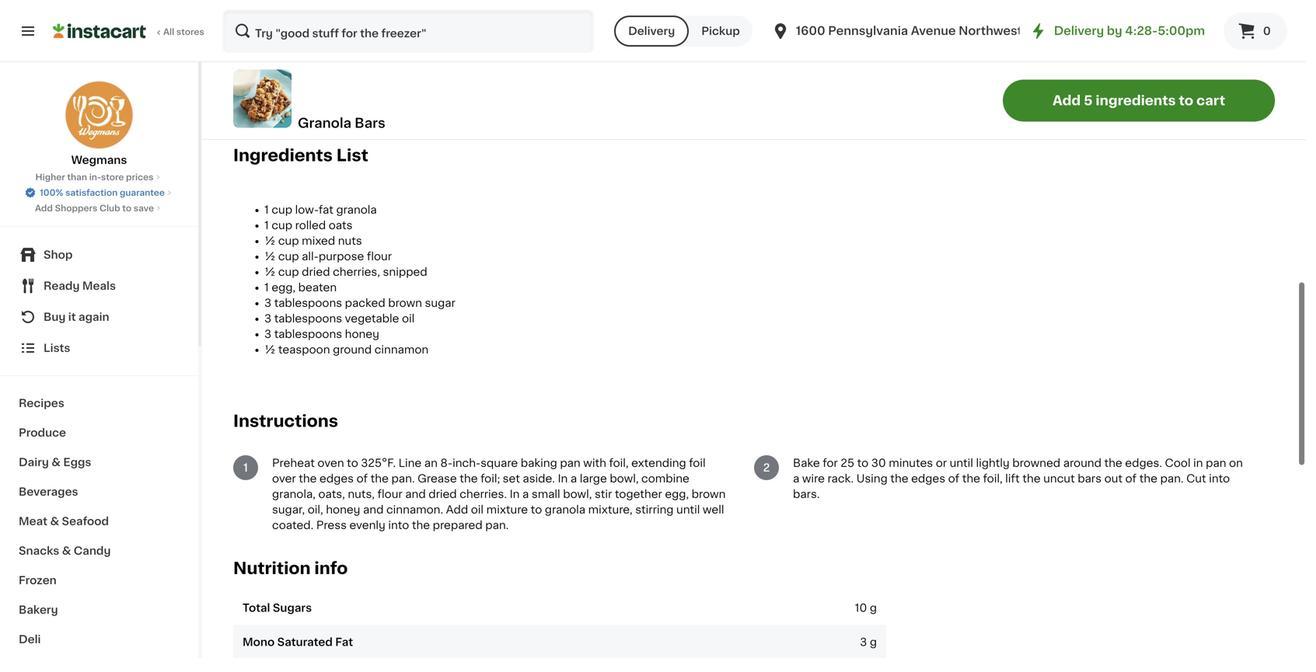 Task type: describe. For each thing, give the bounding box(es) containing it.
egg, inside 1 cup low-fat granola 1 cup rolled oats ½ cup mixed nuts ½ cup all-purpose flour ½ cup dried cherries, snipped 1 egg, beaten 3 tablespoons packed brown sugar 3 tablespoons vegetable oil 3 tablespoons honey ½ teaspoon ground cinnamon
[[272, 282, 296, 293]]

3 tablespoons packed brown sugar wegmans organic sugar, light brown, pure cane
[[415, 2, 547, 75]]

oats,
[[318, 489, 345, 500]]

oil,
[[308, 504, 323, 515]]

$3.49
[[233, 49, 266, 60]]

dried inside 1 cup low-fat granola 1 cup rolled oats ½ cup mixed nuts ½ cup all-purpose flour ½ cup dried cherries, snipped 1 egg, beaten 3 tablespoons packed brown sugar 3 tablespoons vegetable oil 3 tablespoons honey ½ teaspoon ground cinnamon
[[302, 267, 330, 277]]

foil
[[689, 458, 706, 469]]

to for add shoppers club to save
[[122, 204, 131, 213]]

flour inside '½ cup all-purpose flour wegmans all purpose unbleached flour $3.49 show alternatives'
[[338, 2, 364, 13]]

prices
[[126, 173, 153, 182]]

flour
[[302, 33, 330, 44]]

again
[[79, 312, 109, 323]]

wegmans inside 3 tablespoons packed brown sugar wegmans organic sugar, light brown, pure cane
[[415, 33, 469, 44]]

1 left beaten
[[264, 282, 269, 293]]

0 horizontal spatial and
[[363, 504, 384, 515]]

all inside '½ cup all-purpose flour wegmans all purpose unbleached flour $3.49 show alternatives'
[[290, 18, 304, 29]]

shop link
[[9, 239, 189, 271]]

1 horizontal spatial in
[[558, 473, 568, 484]]

cart
[[1196, 94, 1225, 107]]

tablespoons inside 3 tablespoons vegetable oil wegmans vegetable oil $5.79
[[606, 2, 676, 13]]

low-
[[295, 204, 319, 215]]

pan inside bake for 25 to 30 minutes or until lightly browned around the edges. cool in pan on a wire rack. using the edges of the foil, lift the uncut bars out of the pan. cut into bars.
[[1206, 458, 1226, 469]]

brown inside 'preheat oven to 325°f. line an 8-inch-square baking pan with foil, extending foil over the edges of the pan. grease the foil; set aside. in a large bowl, combine granola, oats, nuts, flour and dried cherries. in a small bowl, stir together egg, brown sugar, oil, honey and cinnamon. add oil mixture to granola mixture, stirring until well coated. press evenly into the prepared pan.'
[[692, 489, 726, 500]]

½ inside '½ cup all-purpose flour wegmans all purpose unbleached flour $3.49 show alternatives'
[[233, 2, 244, 13]]

coated.
[[272, 520, 314, 531]]

wegmans logo image
[[65, 81, 133, 149]]

g for 10 g
[[870, 603, 877, 614]]

rolled
[[295, 220, 326, 231]]

meat
[[19, 516, 47, 527]]

teaspoon inside ½ teaspoon ground cinnamon mccormick® ground cinnamon
[[974, 2, 1027, 13]]

delivery by 4:28-5:00pm link
[[1029, 22, 1205, 40]]

lift
[[1005, 473, 1020, 484]]

oats
[[329, 220, 353, 231]]

add for add shoppers club to save
[[35, 204, 53, 213]]

purpose inside '½ cup all-purpose flour wegmans all purpose unbleached flour $3.49 show alternatives'
[[289, 2, 335, 13]]

3 inside 3 tablespoons vegetable oil wegmans vegetable oil $5.79
[[596, 2, 604, 13]]

alternatives inside '½ cup all-purpose flour wegmans all purpose unbleached flour $3.49 show alternatives'
[[260, 67, 312, 76]]

add inside 'preheat oven to 325°f. line an 8-inch-square baking pan with foil, extending foil over the edges of the pan. grease the foil; set aside. in a large bowl, combine granola, oats, nuts, flour and dried cherries. in a small bowl, stir together egg, brown sugar, oil, honey and cinnamon. add oil mixture to granola mixture, stirring until well coated. press evenly into the prepared pan.'
[[446, 504, 468, 515]]

nuts,
[[348, 489, 375, 500]]

show inside '½ cup all-purpose flour wegmans all purpose unbleached flour $3.49 show alternatives'
[[233, 67, 257, 76]]

for
[[823, 458, 838, 469]]

25
[[841, 458, 854, 469]]

& for seafood
[[50, 516, 59, 527]]

½ teaspoon ground cinnamon mccormick® ground cinnamon
[[960, 2, 1073, 60]]

add shoppers club to save link
[[35, 202, 163, 215]]

cool
[[1165, 458, 1191, 469]]

2
[[763, 462, 770, 473]]

honey inside 1 cup low-fat granola 1 cup rolled oats ½ cup mixed nuts ½ cup all-purpose flour ½ cup dried cherries, snipped 1 egg, beaten 3 tablespoons packed brown sugar 3 tablespoons vegetable oil 3 tablespoons honey ½ teaspoon ground cinnamon
[[345, 329, 379, 340]]

pennsylvania
[[828, 25, 908, 37]]

fat
[[335, 637, 353, 648]]

& for candy
[[62, 546, 71, 557]]

nutrition info
[[233, 560, 348, 577]]

cinnamon inside 1 cup low-fat granola 1 cup rolled oats ½ cup mixed nuts ½ cup all-purpose flour ½ cup dried cherries, snipped 1 egg, beaten 3 tablespoons packed brown sugar 3 tablespoons vegetable oil 3 tablespoons honey ½ teaspoon ground cinnamon
[[375, 344, 429, 355]]

by
[[1107, 25, 1122, 37]]

sugar inside 3 tablespoons packed brown sugar wegmans organic sugar, light brown, pure cane
[[453, 18, 484, 29]]

show alternatives button for all
[[233, 65, 367, 78]]

to right oven
[[347, 458, 358, 469]]

frozen link
[[9, 566, 189, 596]]

dairy & eggs
[[19, 457, 91, 468]]

bake for 25 to 30 minutes or until lightly browned around the edges. cool in pan on a wire rack. using the edges of the foil, lift the uncut bars out of the pan. cut into bars.
[[793, 458, 1243, 500]]

1 vertical spatial bowl,
[[563, 489, 592, 500]]

brown inside 1 cup low-fat granola 1 cup rolled oats ½ cup mixed nuts ½ cup all-purpose flour ½ cup dried cherries, snipped 1 egg, beaten 3 tablespoons packed brown sugar 3 tablespoons vegetable oil 3 tablespoons honey ½ teaspoon ground cinnamon
[[388, 298, 422, 309]]

preheat
[[272, 458, 315, 469]]

honey inside 'preheat oven to 325°f. line an 8-inch-square baking pan with foil, extending foil over the edges of the pan. grease the foil; set aside. in a large bowl, combine granola, oats, nuts, flour and dried cherries. in a small bowl, stir together egg, brown sugar, oil, honey and cinnamon. add oil mixture to granola mixture, stirring until well coated. press evenly into the prepared pan.'
[[326, 504, 360, 515]]

raw
[[790, 33, 813, 44]]

1 cup low-fat granola 1 cup rolled oats ½ cup mixed nuts ½ cup all-purpose flour ½ cup dried cherries, snipped 1 egg, beaten 3 tablespoons packed brown sugar 3 tablespoons vegetable oil 3 tablespoons honey ½ teaspoon ground cinnamon
[[264, 204, 455, 355]]

g for 3 g
[[870, 637, 877, 648]]

edges.
[[1125, 458, 1162, 469]]

granola inside 'preheat oven to 325°f. line an 8-inch-square baking pan with foil, extending foil over the edges of the pan. grease the foil; set aside. in a large bowl, combine granola, oats, nuts, flour and dried cherries. in a small bowl, stir together egg, brown sugar, oil, honey and cinnamon. add oil mixture to granola mixture, stirring until well coated. press evenly into the prepared pan.'
[[545, 504, 585, 515]]

cherries.
[[460, 489, 507, 500]]

teaspoon inside 1 cup low-fat granola 1 cup rolled oats ½ cup mixed nuts ½ cup all-purpose flour ½ cup dried cherries, snipped 1 egg, beaten 3 tablespoons packed brown sugar 3 tablespoons vegetable oil 3 tablespoons honey ½ teaspoon ground cinnamon
[[278, 344, 330, 355]]

wegmans inside wegmans organic wild & raw honey
[[778, 18, 832, 29]]

dairy
[[19, 457, 49, 468]]

egg, inside 'preheat oven to 325°f. line an 8-inch-square baking pan with foil, extending foil over the edges of the pan. grease the foil; set aside. in a large bowl, combine granola, oats, nuts, flour and dried cherries. in a small bowl, stir together egg, brown sugar, oil, honey and cinnamon. add oil mixture to granola mixture, stirring until well coated. press evenly into the prepared pan.'
[[665, 489, 689, 500]]

5:00pm
[[1158, 25, 1205, 37]]

info
[[314, 560, 348, 577]]

all stores
[[163, 28, 204, 36]]

0 horizontal spatial a
[[522, 489, 529, 500]]

add for add 5 ingredients to cart
[[1053, 94, 1081, 107]]

snacks & candy
[[19, 546, 111, 557]]

2 of from the left
[[948, 473, 959, 484]]

meat & seafood link
[[9, 507, 189, 536]]

cinnamon
[[960, 49, 1016, 60]]

5
[[1084, 94, 1093, 107]]

save
[[134, 204, 154, 213]]

until inside bake for 25 to 30 minutes or until lightly browned around the edges. cool in pan on a wire rack. using the edges of the foil, lift the uncut bars out of the pan. cut into bars.
[[950, 458, 973, 469]]

foil, inside 'preheat oven to 325°f. line an 8-inch-square baking pan with foil, extending foil over the edges of the pan. grease the foil; set aside. in a large bowl, combine granola, oats, nuts, flour and dried cherries. in a small bowl, stir together egg, brown sugar, oil, honey and cinnamon. add oil mixture to granola mixture, stirring until well coated. press evenly into the prepared pan.'
[[609, 458, 629, 469]]

buy
[[44, 312, 66, 323]]

pure
[[522, 49, 547, 60]]

100% satisfaction guarantee button
[[24, 183, 174, 199]]

buy it again
[[44, 312, 109, 323]]

ready meals link
[[9, 271, 189, 302]]

the down cinnamon.
[[412, 520, 430, 531]]

sugar inside 1 cup low-fat granola 1 cup rolled oats ½ cup mixed nuts ½ cup all-purpose flour ½ cup dried cherries, snipped 1 egg, beaten 3 tablespoons packed brown sugar 3 tablespoons vegetable oil 3 tablespoons honey ½ teaspoon ground cinnamon
[[425, 298, 455, 309]]

to down small on the bottom left of page
[[531, 504, 542, 515]]

1 vertical spatial show
[[960, 83, 984, 91]]

1 horizontal spatial pan.
[[485, 520, 509, 531]]

small
[[532, 489, 560, 500]]

avenue
[[911, 25, 956, 37]]

alternatives inside show alternatives "button"
[[986, 83, 1038, 91]]

0 horizontal spatial pan.
[[391, 473, 415, 484]]

buy it again link
[[9, 302, 189, 333]]

on
[[1229, 458, 1243, 469]]

1600
[[796, 25, 825, 37]]

aside.
[[523, 473, 555, 484]]

all- inside '½ cup all-purpose flour wegmans all purpose unbleached flour $3.49 show alternatives'
[[271, 2, 289, 13]]

deli
[[19, 634, 41, 645]]

pickup
[[701, 26, 740, 37]]

sugar,
[[415, 49, 449, 60]]

tablespoons inside 3 tablespoons packed brown sugar wegmans organic sugar, light brown, pure cane
[[425, 2, 494, 13]]

ground inside ½ teaspoon ground cinnamon mccormick® ground cinnamon
[[1029, 2, 1070, 13]]

press
[[316, 520, 347, 531]]

all inside 'all stores' link
[[163, 28, 174, 36]]

a inside bake for 25 to 30 minutes or until lightly browned around the edges. cool in pan on a wire rack. using the edges of the foil, lift the uncut bars out of the pan. cut into bars.
[[793, 473, 799, 484]]

bars
[[1078, 473, 1102, 484]]

frozen
[[19, 575, 57, 586]]

wire
[[802, 473, 825, 484]]

oil inside 1 cup low-fat granola 1 cup rolled oats ½ cup mixed nuts ½ cup all-purpose flour ½ cup dried cherries, snipped 1 egg, beaten 3 tablespoons packed brown sugar 3 tablespoons vegetable oil 3 tablespoons honey ½ teaspoon ground cinnamon
[[402, 313, 415, 324]]

produce link
[[9, 418, 189, 448]]

mono
[[243, 637, 275, 648]]

into inside 'preheat oven to 325°f. line an 8-inch-square baking pan with foil, extending foil over the edges of the pan. grease the foil; set aside. in a large bowl, combine granola, oats, nuts, flour and dried cherries. in a small bowl, stir together egg, brown sugar, oil, honey and cinnamon. add oil mixture to granola mixture, stirring until well coated. press evenly into the prepared pan.'
[[388, 520, 409, 531]]

the down browned
[[1022, 473, 1041, 484]]

edges inside 'preheat oven to 325°f. line an 8-inch-square baking pan with foil, extending foil over the edges of the pan. grease the foil; set aside. in a large bowl, combine granola, oats, nuts, flour and dried cherries. in a small bowl, stir together egg, brown sugar, oil, honey and cinnamon. add oil mixture to granola mixture, stirring until well coated. press evenly into the prepared pan.'
[[320, 473, 354, 484]]

stir
[[595, 489, 612, 500]]

cane
[[415, 64, 444, 75]]

grease
[[418, 473, 457, 484]]

uncut
[[1043, 473, 1075, 484]]

to for add 5 ingredients to cart
[[1179, 94, 1193, 107]]

light
[[451, 49, 479, 60]]

3 of from the left
[[1125, 473, 1137, 484]]

square
[[481, 458, 518, 469]]

dried inside 'preheat oven to 325°f. line an 8-inch-square baking pan with foil, extending foil over the edges of the pan. grease the foil; set aside. in a large bowl, combine granola, oats, nuts, flour and dried cherries. in a small bowl, stir together egg, brown sugar, oil, honey and cinnamon. add oil mixture to granola mixture, stirring until well coated. press evenly into the prepared pan.'
[[429, 489, 457, 500]]

cut
[[1186, 473, 1206, 484]]



Task type: vqa. For each thing, say whether or not it's contained in the screenshot.
the leftmost Increment quantity icon
no



Task type: locate. For each thing, give the bounding box(es) containing it.
0 vertical spatial honey
[[345, 329, 379, 340]]

0 vertical spatial all-
[[271, 2, 289, 13]]

1 vertical spatial all-
[[302, 251, 319, 262]]

instacart logo image
[[53, 22, 146, 40]]

0 vertical spatial add
[[1053, 94, 1081, 107]]

pan inside 'preheat oven to 325°f. line an 8-inch-square baking pan with foil, extending foil over the edges of the pan. grease the foil; set aside. in a large bowl, combine granola, oats, nuts, flour and dried cherries. in a small bowl, stir together egg, brown sugar, oil, honey and cinnamon. add oil mixture to granola mixture, stirring until well coated. press evenly into the prepared pan.'
[[560, 458, 581, 469]]

teaspoon up northwest
[[974, 2, 1027, 13]]

show alternatives button down flour
[[233, 65, 367, 78]]

0 vertical spatial oil
[[655, 18, 668, 29]]

edges up oats,
[[320, 473, 354, 484]]

the down edges.
[[1139, 473, 1157, 484]]

0 vertical spatial flour
[[338, 2, 364, 13]]

1600 pennsylvania avenue northwest button
[[771, 9, 1022, 53]]

0 vertical spatial until
[[950, 458, 973, 469]]

wegmans up sugar,
[[415, 33, 469, 44]]

into inside bake for 25 to 30 minutes or until lightly browned around the edges. cool in pan on a wire rack. using the edges of the foil, lift the uncut bars out of the pan. cut into bars.
[[1209, 473, 1230, 484]]

g right '10'
[[870, 603, 877, 614]]

1 vertical spatial into
[[388, 520, 409, 531]]

1 vertical spatial granola
[[545, 504, 585, 515]]

0 vertical spatial in
[[558, 473, 568, 484]]

1 vertical spatial flour
[[367, 251, 392, 262]]

1 horizontal spatial granola
[[545, 504, 585, 515]]

brown up well on the right bottom
[[692, 489, 726, 500]]

1 vertical spatial and
[[363, 504, 384, 515]]

a left small on the bottom left of page
[[522, 489, 529, 500]]

1 horizontal spatial bowl,
[[610, 473, 639, 484]]

alternatives
[[260, 67, 312, 76], [986, 83, 1038, 91]]

egg, down combine
[[665, 489, 689, 500]]

ground down beaten
[[333, 344, 372, 355]]

evenly
[[349, 520, 385, 531]]

show alternatives
[[960, 83, 1038, 91]]

delivery for delivery by 4:28-5:00pm
[[1054, 25, 1104, 37]]

rack.
[[828, 473, 854, 484]]

edges down or
[[911, 473, 945, 484]]

large
[[580, 473, 607, 484]]

add inside button
[[1053, 94, 1081, 107]]

0 horizontal spatial ground
[[333, 344, 372, 355]]

1 vertical spatial sugar
[[425, 298, 455, 309]]

organic up "brown,"
[[472, 33, 515, 44]]

all left stores
[[163, 28, 174, 36]]

½ inside ½ teaspoon ground cinnamon mccormick® ground cinnamon
[[960, 2, 971, 13]]

mixture
[[486, 504, 528, 515]]

recipes link
[[9, 389, 189, 418]]

1 vertical spatial alternatives
[[986, 83, 1038, 91]]

the down minutes
[[890, 473, 908, 484]]

ready
[[44, 281, 80, 292]]

lightly
[[976, 458, 1010, 469]]

sugars
[[273, 603, 312, 614]]

packed inside 1 cup low-fat granola 1 cup rolled oats ½ cup mixed nuts ½ cup all-purpose flour ½ cup dried cherries, snipped 1 egg, beaten 3 tablespoons packed brown sugar 3 tablespoons vegetable oil 3 tablespoons honey ½ teaspoon ground cinnamon
[[345, 298, 385, 309]]

2 vertical spatial oil
[[471, 504, 484, 515]]

of up 'nuts,' at the left of page
[[356, 473, 368, 484]]

0 horizontal spatial packed
[[345, 298, 385, 309]]

0 vertical spatial g
[[870, 603, 877, 614]]

to left save
[[122, 204, 131, 213]]

1 vertical spatial honey
[[326, 504, 360, 515]]

an
[[424, 458, 438, 469]]

1 vertical spatial organic
[[472, 33, 515, 44]]

ground
[[1032, 33, 1073, 44]]

packed down the cherries, at the left top
[[345, 298, 385, 309]]

0 vertical spatial into
[[1209, 473, 1230, 484]]

brown inside 3 tablespoons packed brown sugar wegmans organic sugar, light brown, pure cane
[[415, 18, 450, 29]]

northwest
[[959, 25, 1022, 37]]

1 horizontal spatial vegetable
[[596, 18, 652, 29]]

foil,
[[609, 458, 629, 469], [983, 473, 1003, 484]]

edges inside bake for 25 to 30 minutes or until lightly browned around the edges. cool in pan on a wire rack. using the edges of the foil, lift the uncut bars out of the pan. cut into bars.
[[911, 473, 945, 484]]

add 5 ingredients to cart
[[1053, 94, 1225, 107]]

into down cinnamon.
[[388, 520, 409, 531]]

flour inside 1 cup low-fat granola 1 cup rolled oats ½ cup mixed nuts ½ cup all-purpose flour ½ cup dried cherries, snipped 1 egg, beaten 3 tablespoons packed brown sugar 3 tablespoons vegetable oil 3 tablespoons honey ½ teaspoon ground cinnamon
[[367, 251, 392, 262]]

wegmans up raw
[[778, 18, 832, 29]]

in up small on the bottom left of page
[[558, 473, 568, 484]]

dried
[[302, 267, 330, 277], [429, 489, 457, 500]]

a
[[571, 473, 577, 484], [793, 473, 799, 484], [522, 489, 529, 500]]

packed inside 3 tablespoons packed brown sugar wegmans organic sugar, light brown, pure cane
[[497, 2, 539, 13]]

vegetable inside 3 tablespoons vegetable oil wegmans vegetable oil $5.79
[[596, 18, 652, 29]]

wegmans link
[[65, 81, 133, 168]]

1 of from the left
[[356, 473, 368, 484]]

ingredients
[[233, 147, 333, 164]]

1 horizontal spatial ground
[[1029, 2, 1070, 13]]

0 horizontal spatial all
[[163, 28, 174, 36]]

bowl, down large
[[563, 489, 592, 500]]

delivery by 4:28-5:00pm
[[1054, 25, 1205, 37]]

service type group
[[614, 16, 752, 47]]

1 left over
[[243, 462, 248, 473]]

0 horizontal spatial edges
[[320, 473, 354, 484]]

ground up 'ground'
[[1029, 2, 1070, 13]]

together
[[615, 489, 662, 500]]

brown,
[[482, 49, 519, 60]]

30
[[871, 458, 886, 469]]

foil, right the with
[[609, 458, 629, 469]]

in down set
[[510, 489, 520, 500]]

with
[[583, 458, 606, 469]]

until inside 'preheat oven to 325°f. line an 8-inch-square baking pan with foil, extending foil over the edges of the pan. grease the foil; set aside. in a large bowl, combine granola, oats, nuts, flour and dried cherries. in a small bowl, stir together egg, brown sugar, oil, honey and cinnamon. add oil mixture to granola mixture, stirring until well coated. press evenly into the prepared pan.'
[[676, 504, 700, 515]]

& left the eggs at the bottom
[[52, 457, 61, 468]]

dairy & eggs link
[[9, 448, 189, 477]]

1 left low-
[[264, 204, 269, 215]]

& inside dairy & eggs link
[[52, 457, 61, 468]]

0 vertical spatial show alternatives button
[[233, 65, 367, 78]]

granola
[[298, 117, 351, 130]]

egg, left beaten
[[272, 282, 296, 293]]

add up prepared
[[446, 504, 468, 515]]

show alternatives button down cinnamon
[[960, 81, 1093, 93]]

vegetable up $5.79
[[596, 18, 652, 29]]

2 edges from the left
[[911, 473, 945, 484]]

vegetable
[[596, 18, 652, 29], [345, 313, 399, 324]]

& left raw
[[778, 33, 787, 44]]

to inside button
[[1179, 94, 1193, 107]]

2 horizontal spatial add
[[1053, 94, 1081, 107]]

ready meals button
[[9, 271, 189, 302]]

pan. down mixture on the bottom of page
[[485, 520, 509, 531]]

0 vertical spatial and
[[405, 489, 426, 500]]

out
[[1104, 473, 1123, 484]]

1 vertical spatial until
[[676, 504, 700, 515]]

1 horizontal spatial show
[[960, 83, 984, 91]]

all up flour
[[290, 18, 304, 29]]

pan. down cool
[[1160, 473, 1184, 484]]

purpose up purpose
[[289, 2, 335, 13]]

0 horizontal spatial all-
[[271, 2, 289, 13]]

g down 10 g
[[870, 637, 877, 648]]

1 vertical spatial g
[[870, 637, 877, 648]]

granola,
[[272, 489, 316, 500]]

all- inside 1 cup low-fat granola 1 cup rolled oats ½ cup mixed nuts ½ cup all-purpose flour ½ cup dried cherries, snipped 1 egg, beaten 3 tablespoons packed brown sugar 3 tablespoons vegetable oil 3 tablespoons honey ½ teaspoon ground cinnamon
[[302, 251, 319, 262]]

brown
[[415, 18, 450, 29], [388, 298, 422, 309], [692, 489, 726, 500]]

foil, down lightly on the right
[[983, 473, 1003, 484]]

1 horizontal spatial egg,
[[665, 489, 689, 500]]

the down inch- at left
[[460, 473, 478, 484]]

0 horizontal spatial in
[[510, 489, 520, 500]]

list
[[336, 147, 368, 164]]

oil up vegetable at the top of page
[[655, 18, 668, 29]]

1 vertical spatial show alternatives button
[[960, 81, 1093, 93]]

delivery inside the "delivery by 4:28-5:00pm" link
[[1054, 25, 1104, 37]]

2 vertical spatial flour
[[377, 489, 402, 500]]

browned
[[1012, 458, 1060, 469]]

0 horizontal spatial alternatives
[[260, 67, 312, 76]]

beverages link
[[9, 477, 189, 507]]

2 horizontal spatial oil
[[655, 18, 668, 29]]

honey
[[345, 329, 379, 340], [326, 504, 360, 515]]

flour up the cherries, at the left top
[[367, 251, 392, 262]]

pan
[[560, 458, 581, 469], [1206, 458, 1226, 469]]

the down lightly on the right
[[962, 473, 980, 484]]

½
[[233, 2, 244, 13], [960, 2, 971, 13], [264, 235, 275, 246], [264, 251, 275, 262], [264, 267, 275, 277], [264, 344, 275, 355]]

to inside bake for 25 to 30 minutes or until lightly browned around the edges. cool in pan on a wire rack. using the edges of the foil, lift the uncut bars out of the pan. cut into bars.
[[857, 458, 869, 469]]

325°f.
[[361, 458, 396, 469]]

vegetable down the cherries, at the left top
[[345, 313, 399, 324]]

oil inside 'preheat oven to 325°f. line an 8-inch-square baking pan with foil, extending foil over the edges of the pan. grease the foil; set aside. in a large bowl, combine granola, oats, nuts, flour and dried cherries. in a small bowl, stir together egg, brown sugar, oil, honey and cinnamon. add oil mixture to granola mixture, stirring until well coated. press evenly into the prepared pan.'
[[471, 504, 484, 515]]

oil inside 3 tablespoons vegetable oil wegmans vegetable oil $5.79
[[655, 18, 668, 29]]

purpose down nuts
[[319, 251, 364, 262]]

organic up honey
[[835, 18, 879, 29]]

alternatives down "unbleached" in the left of the page
[[260, 67, 312, 76]]

into
[[1209, 473, 1230, 484], [388, 520, 409, 531]]

0 horizontal spatial delivery
[[628, 26, 675, 37]]

brown up sugar,
[[415, 18, 450, 29]]

granola up oats
[[336, 204, 377, 215]]

deli link
[[9, 625, 189, 655]]

1 horizontal spatial alternatives
[[986, 83, 1038, 91]]

all
[[290, 18, 304, 29], [163, 28, 174, 36]]

dried down grease
[[429, 489, 457, 500]]

1 edges from the left
[[320, 473, 354, 484]]

1 horizontal spatial add
[[446, 504, 468, 515]]

flour up purpose
[[338, 2, 364, 13]]

and up the evenly
[[363, 504, 384, 515]]

1 vertical spatial vegetable
[[345, 313, 399, 324]]

wegmans up higher than in-store prices link
[[71, 155, 127, 166]]

a left wire
[[793, 473, 799, 484]]

mono saturated fat
[[243, 637, 353, 648]]

3 inside 3 tablespoons packed brown sugar wegmans organic sugar, light brown, pure cane
[[415, 2, 422, 13]]

to right "25" at right bottom
[[857, 458, 869, 469]]

0 vertical spatial show
[[233, 67, 257, 76]]

all stores link
[[53, 9, 205, 53]]

teaspoon down beaten
[[278, 344, 330, 355]]

show down '$3.49'
[[233, 67, 257, 76]]

the up out
[[1104, 458, 1122, 469]]

honey down oats,
[[326, 504, 360, 515]]

instructions
[[233, 413, 338, 429]]

and up cinnamon.
[[405, 489, 426, 500]]

minutes
[[889, 458, 933, 469]]

show alternatives button for cinnamon
[[960, 81, 1093, 93]]

show down cinnamon
[[960, 83, 984, 91]]

0 vertical spatial vegetable
[[596, 18, 652, 29]]

stirring
[[635, 504, 674, 515]]

sugar up light
[[453, 18, 484, 29]]

0 horizontal spatial add
[[35, 204, 53, 213]]

0 horizontal spatial egg,
[[272, 282, 296, 293]]

vegetable inside 1 cup low-fat granola 1 cup rolled oats ½ cup mixed nuts ½ cup all-purpose flour ½ cup dried cherries, snipped 1 egg, beaten 3 tablespoons packed brown sugar 3 tablespoons vegetable oil 3 tablespoons honey ½ teaspoon ground cinnamon
[[345, 313, 399, 324]]

all- up "unbleached" in the left of the page
[[271, 2, 289, 13]]

0 vertical spatial granola
[[336, 204, 377, 215]]

until left well on the right bottom
[[676, 504, 700, 515]]

to for bake for 25 to 30 minutes or until lightly browned around the edges. cool in pan on a wire rack. using the edges of the foil, lift the uncut bars out of the pan. cut into bars.
[[857, 458, 869, 469]]

½ cup all-purpose flour wegmans all purpose unbleached flour $3.49 show alternatives
[[233, 2, 364, 76]]

& inside meat & seafood link
[[50, 516, 59, 527]]

bowl, up the "together" at the bottom of page
[[610, 473, 639, 484]]

add left 5
[[1053, 94, 1081, 107]]

1 left rolled
[[264, 220, 269, 231]]

2 horizontal spatial of
[[1125, 473, 1137, 484]]

0 vertical spatial packed
[[497, 2, 539, 13]]

add down 100%
[[35, 204, 53, 213]]

2 vertical spatial brown
[[692, 489, 726, 500]]

1 vertical spatial dried
[[429, 489, 457, 500]]

granola down small on the bottom left of page
[[545, 504, 585, 515]]

line
[[398, 458, 422, 469]]

1 horizontal spatial dried
[[429, 489, 457, 500]]

flour
[[338, 2, 364, 13], [367, 251, 392, 262], [377, 489, 402, 500]]

delivery for delivery
[[628, 26, 675, 37]]

wegmans
[[233, 18, 288, 29], [778, 18, 832, 29], [415, 33, 469, 44], [596, 33, 651, 44], [71, 155, 127, 166]]

pan right the in
[[1206, 458, 1226, 469]]

mixed
[[302, 235, 335, 246]]

pan left the with
[[560, 458, 581, 469]]

1 vertical spatial purpose
[[319, 251, 364, 262]]

1 vertical spatial foil,
[[983, 473, 1003, 484]]

the down 325°f.
[[371, 473, 389, 484]]

the up the granola,
[[299, 473, 317, 484]]

delivery inside delivery button
[[628, 26, 675, 37]]

1 horizontal spatial show alternatives button
[[960, 81, 1093, 93]]

preheat oven to 325°f. line an 8-inch-square baking pan with foil, extending foil over the edges of the pan. grease the foil; set aside. in a large bowl, combine granola, oats, nuts, flour and dried cherries. in a small bowl, stir together egg, brown sugar, oil, honey and cinnamon. add oil mixture to granola mixture, stirring until well coated. press evenly into the prepared pan.
[[272, 458, 726, 531]]

cup inside '½ cup all-purpose flour wegmans all purpose unbleached flour $3.49 show alternatives'
[[247, 2, 268, 13]]

dried up beaten
[[302, 267, 330, 277]]

0 horizontal spatial pan
[[560, 458, 581, 469]]

eggs
[[63, 457, 91, 468]]

0 horizontal spatial of
[[356, 473, 368, 484]]

1 horizontal spatial cinnamon
[[960, 18, 1015, 29]]

0 horizontal spatial into
[[388, 520, 409, 531]]

Search field
[[224, 11, 592, 51]]

0 horizontal spatial foil,
[[609, 458, 629, 469]]

add 5 ingredients to cart button
[[1003, 80, 1275, 122]]

of right out
[[1125, 473, 1137, 484]]

to
[[1179, 94, 1193, 107], [122, 204, 131, 213], [347, 458, 358, 469], [857, 458, 869, 469], [531, 504, 542, 515]]

flour inside 'preheat oven to 325°f. line an 8-inch-square baking pan with foil, extending foil over the edges of the pan. grease the foil; set aside. in a large bowl, combine granola, oats, nuts, flour and dried cherries. in a small bowl, stir together egg, brown sugar, oil, honey and cinnamon. add oil mixture to granola mixture, stirring until well coated. press evenly into the prepared pan.'
[[377, 489, 402, 500]]

purpose inside 1 cup low-fat granola 1 cup rolled oats ½ cup mixed nuts ½ cup all-purpose flour ½ cup dried cherries, snipped 1 egg, beaten 3 tablespoons packed brown sugar 3 tablespoons vegetable oil 3 tablespoons honey ½ teaspoon ground cinnamon
[[319, 251, 364, 262]]

& for eggs
[[52, 457, 61, 468]]

1 vertical spatial cinnamon
[[375, 344, 429, 355]]

&
[[778, 33, 787, 44], [52, 457, 61, 468], [50, 516, 59, 527], [62, 546, 71, 557]]

0 vertical spatial foil,
[[609, 458, 629, 469]]

oil down snipped
[[402, 313, 415, 324]]

& inside wegmans organic wild & raw honey
[[778, 33, 787, 44]]

1 horizontal spatial a
[[571, 473, 577, 484]]

in-
[[89, 173, 101, 182]]

1 horizontal spatial until
[[950, 458, 973, 469]]

0 horizontal spatial organic
[[472, 33, 515, 44]]

2 horizontal spatial pan.
[[1160, 473, 1184, 484]]

stores
[[176, 28, 204, 36]]

cherries,
[[333, 267, 380, 277]]

1 horizontal spatial organic
[[835, 18, 879, 29]]

organic inside 3 tablespoons packed brown sugar wegmans organic sugar, light brown, pure cane
[[472, 33, 515, 44]]

wegmans up "unbleached" in the left of the page
[[233, 18, 288, 29]]

pan. inside bake for 25 to 30 minutes or until lightly browned around the edges. cool in pan on a wire rack. using the edges of the foil, lift the uncut bars out of the pan. cut into bars.
[[1160, 473, 1184, 484]]

combine
[[641, 473, 689, 484]]

a left large
[[571, 473, 577, 484]]

1 vertical spatial oil
[[402, 313, 415, 324]]

1 vertical spatial ground
[[333, 344, 372, 355]]

1 horizontal spatial oil
[[471, 504, 484, 515]]

1 horizontal spatial edges
[[911, 473, 945, 484]]

10
[[855, 603, 867, 614]]

until right or
[[950, 458, 973, 469]]

0 horizontal spatial cinnamon
[[375, 344, 429, 355]]

foil, inside bake for 25 to 30 minutes or until lightly browned around the edges. cool in pan on a wire rack. using the edges of the foil, lift the uncut bars out of the pan. cut into bars.
[[983, 473, 1003, 484]]

1 horizontal spatial all-
[[302, 251, 319, 262]]

0 vertical spatial alternatives
[[260, 67, 312, 76]]

the
[[1104, 458, 1122, 469], [299, 473, 317, 484], [371, 473, 389, 484], [460, 473, 478, 484], [890, 473, 908, 484], [962, 473, 980, 484], [1022, 473, 1041, 484], [1139, 473, 1157, 484], [412, 520, 430, 531]]

1 horizontal spatial and
[[405, 489, 426, 500]]

packed up pure at the left top of page
[[497, 2, 539, 13]]

alternatives down cinnamon
[[986, 83, 1038, 91]]

brown down snipped
[[388, 298, 422, 309]]

wegmans inside 3 tablespoons vegetable oil wegmans vegetable oil $5.79
[[596, 33, 651, 44]]

& right meat
[[50, 516, 59, 527]]

1
[[264, 204, 269, 215], [264, 220, 269, 231], [264, 282, 269, 293], [243, 462, 248, 473]]

pan. down line
[[391, 473, 415, 484]]

higher than in-store prices
[[35, 173, 153, 182]]

0 vertical spatial teaspoon
[[974, 2, 1027, 13]]

& inside snacks & candy link
[[62, 546, 71, 557]]

1 g from the top
[[870, 603, 877, 614]]

granola inside 1 cup low-fat granola 1 cup rolled oats ½ cup mixed nuts ½ cup all-purpose flour ½ cup dried cherries, snipped 1 egg, beaten 3 tablespoons packed brown sugar 3 tablespoons vegetable oil 3 tablespoons honey ½ teaspoon ground cinnamon
[[336, 204, 377, 215]]

100%
[[40, 189, 63, 197]]

edges
[[320, 473, 354, 484], [911, 473, 945, 484]]

in
[[558, 473, 568, 484], [510, 489, 520, 500]]

bake
[[793, 458, 820, 469]]

2 pan from the left
[[1206, 458, 1226, 469]]

0 vertical spatial organic
[[835, 18, 879, 29]]

1 vertical spatial teaspoon
[[278, 344, 330, 355]]

sugar down snipped
[[425, 298, 455, 309]]

bakery
[[19, 605, 58, 616]]

$5.79
[[596, 49, 627, 60]]

2 horizontal spatial a
[[793, 473, 799, 484]]

0 horizontal spatial until
[[676, 504, 700, 515]]

0 horizontal spatial oil
[[402, 313, 415, 324]]

flour right 'nuts,' at the left of page
[[377, 489, 402, 500]]

of inside 'preheat oven to 325°f. line an 8-inch-square baking pan with foil, extending foil over the edges of the pan. grease the foil; set aside. in a large bowl, combine granola, oats, nuts, flour and dried cherries. in a small bowl, stir together egg, brown sugar, oil, honey and cinnamon. add oil mixture to granola mixture, stirring until well coated. press evenly into the prepared pan.'
[[356, 473, 368, 484]]

1 horizontal spatial into
[[1209, 473, 1230, 484]]

1 horizontal spatial teaspoon
[[974, 2, 1027, 13]]

lists
[[44, 343, 70, 354]]

& left candy
[[62, 546, 71, 557]]

2 g from the top
[[870, 637, 877, 648]]

to left cart
[[1179, 94, 1193, 107]]

oil down cherries.
[[471, 504, 484, 515]]

ground inside 1 cup low-fat granola 1 cup rolled oats ½ cup mixed nuts ½ cup all-purpose flour ½ cup dried cherries, snipped 1 egg, beaten 3 tablespoons packed brown sugar 3 tablespoons vegetable oil 3 tablespoons honey ½ teaspoon ground cinnamon
[[333, 344, 372, 355]]

wegmans up $5.79
[[596, 33, 651, 44]]

1 vertical spatial in
[[510, 489, 520, 500]]

baking
[[521, 458, 557, 469]]

1 horizontal spatial delivery
[[1054, 25, 1104, 37]]

of left lift
[[948, 473, 959, 484]]

0 vertical spatial sugar
[[453, 18, 484, 29]]

bakery link
[[9, 596, 189, 625]]

of
[[356, 473, 368, 484], [948, 473, 959, 484], [1125, 473, 1137, 484]]

0 vertical spatial dried
[[302, 267, 330, 277]]

1 vertical spatial packed
[[345, 298, 385, 309]]

guarantee
[[120, 189, 165, 197]]

1 vertical spatial brown
[[388, 298, 422, 309]]

all- down mixed on the left top of page
[[302, 251, 319, 262]]

bars.
[[793, 489, 820, 500]]

1 horizontal spatial pan
[[1206, 458, 1226, 469]]

10 g
[[855, 603, 877, 614]]

fat
[[319, 204, 333, 215]]

1 pan from the left
[[560, 458, 581, 469]]

0 horizontal spatial dried
[[302, 267, 330, 277]]

1 vertical spatial add
[[35, 204, 53, 213]]

cinnamon inside ½ teaspoon ground cinnamon mccormick® ground cinnamon
[[960, 18, 1015, 29]]

0 vertical spatial egg,
[[272, 282, 296, 293]]

into down the on
[[1209, 473, 1230, 484]]

honey down the cherries, at the left top
[[345, 329, 379, 340]]

0 vertical spatial bowl,
[[610, 473, 639, 484]]

wegmans inside '½ cup all-purpose flour wegmans all purpose unbleached flour $3.49 show alternatives'
[[233, 18, 288, 29]]

organic inside wegmans organic wild & raw honey
[[835, 18, 879, 29]]

None search field
[[222, 9, 594, 53]]



